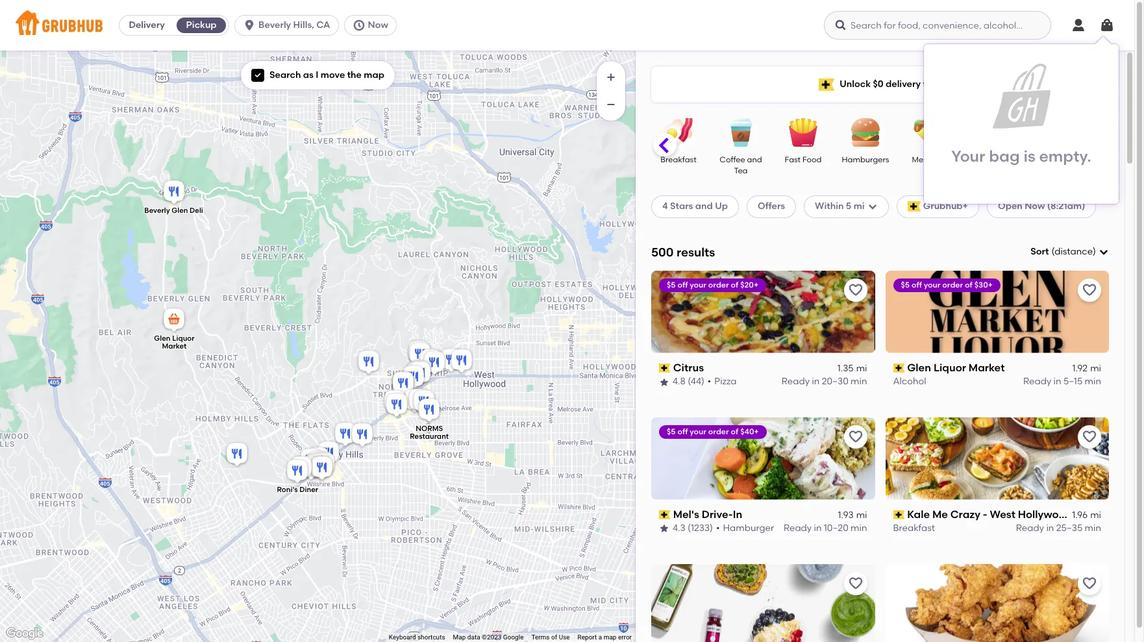 Task type: describe. For each thing, give the bounding box(es) containing it.
off for mel's drive-in
[[677, 427, 688, 436]]

500
[[651, 245, 674, 259]]

$30+
[[974, 280, 993, 289]]

mi right 5
[[854, 201, 865, 212]]

offers
[[758, 201, 785, 212]]

(1233)
[[688, 523, 713, 534]]

comoncy - beverly hills image
[[306, 451, 331, 480]]

svg image left search
[[254, 72, 262, 79]]

terms of use
[[531, 634, 570, 641]]

mi right 1.35
[[856, 363, 867, 374]]

google image
[[3, 625, 46, 642]]

of left use
[[551, 634, 557, 641]]

burritos
[[1038, 155, 1067, 164]]

pizza
[[714, 376, 737, 387]]

of for mel's drive-in
[[731, 427, 738, 436]]

1.35
[[837, 363, 854, 374]]

svg image inside the now button
[[352, 19, 365, 32]]

da carla caffe image
[[288, 454, 314, 483]]

mel's drive-in image
[[405, 339, 431, 367]]

beverly for beverly glen deli
[[144, 206, 170, 215]]

svg image inside beverly hills, ca button
[[243, 19, 256, 32]]

now inside button
[[368, 19, 388, 31]]

ready in 5–15 min
[[1023, 376, 1101, 387]]

le pain quotidien (south santa monica blvd) image
[[305, 445, 331, 474]]

search as i move the map
[[269, 69, 384, 81]]

0 horizontal spatial and
[[695, 201, 713, 212]]

up
[[715, 201, 728, 212]]

subscription pass image for citrus
[[659, 364, 671, 373]]

joe & the juice image
[[411, 388, 437, 417]]

1.35 mi
[[837, 363, 867, 374]]

pressed retail image
[[400, 363, 426, 392]]

within 5 mi
[[815, 201, 865, 212]]

unlock $0 delivery fees
[[840, 78, 941, 90]]

hamburgers
[[842, 155, 889, 164]]

distance
[[1055, 246, 1093, 257]]

urth caffe melrose image
[[406, 387, 432, 415]]

hollywood burger image
[[390, 370, 416, 398]]

delivery
[[129, 19, 165, 31]]

open
[[998, 201, 1023, 212]]

• hamburger
[[716, 523, 774, 534]]

1.92
[[1072, 363, 1088, 374]]

coffee and tea
[[720, 155, 762, 176]]

min for kale me crazy - west hollywood
[[1085, 523, 1101, 534]]

beverly hills, ca button
[[234, 15, 344, 36]]

dessert image
[[967, 118, 1013, 147]]

$5 off your order of $40+
[[667, 427, 759, 436]]

earthbar sunset image
[[407, 341, 433, 369]]

glen liquor market inside map region
[[154, 334, 194, 350]]

mi for market
[[1090, 363, 1101, 374]]

citrus logo image
[[651, 271, 875, 353]]

none field containing sort
[[1031, 245, 1109, 259]]

burritos image
[[1030, 118, 1075, 147]]

joey's cafe image
[[438, 346, 464, 375]]

move
[[321, 69, 345, 81]]

1 vertical spatial liquor
[[934, 362, 966, 374]]

food
[[803, 155, 822, 164]]

ready in 10–20 min
[[784, 523, 867, 534]]

ready for kale me crazy - west hollywood
[[1016, 523, 1044, 534]]

as
[[303, 69, 314, 81]]

map
[[453, 634, 466, 641]]

results
[[677, 245, 715, 259]]

0 vertical spatial save this restaurant image
[[848, 282, 863, 298]]

save this restaurant image down 25–35
[[1082, 576, 1097, 591]]

grubhub+
[[923, 201, 968, 212]]

restaurant
[[410, 432, 448, 441]]

order for glen liquor market
[[942, 280, 963, 289]]

in for glen liquor market
[[1054, 376, 1061, 387]]

kale me crazy - west hollywood image
[[390, 369, 416, 398]]

0 vertical spatial breakfast
[[661, 155, 697, 164]]

your for mel's drive-in
[[690, 427, 706, 436]]

dessert
[[976, 155, 1004, 164]]

roni's diner image
[[284, 457, 310, 486]]

ferrarini image
[[311, 450, 337, 479]]

4.8
[[673, 376, 686, 387]]

order for mel's drive-in
[[708, 427, 729, 436]]

a
[[598, 634, 602, 641]]

1 vertical spatial now
[[1025, 201, 1045, 212]]

20–30
[[822, 376, 848, 387]]

4.3
[[673, 523, 685, 534]]

in for kale me crazy - west hollywood
[[1046, 523, 1054, 534]]

of for glen liquor market
[[965, 280, 973, 289]]

within
[[815, 201, 844, 212]]

7 eleven image
[[417, 347, 443, 376]]

glen liquor market logo image
[[885, 271, 1109, 353]]

rawberri image
[[407, 359, 433, 388]]

diner
[[299, 485, 318, 494]]

error
[[618, 634, 632, 641]]

star icon image for citrus
[[659, 377, 669, 387]]

stars
[[670, 201, 693, 212]]

(8:21am)
[[1047, 201, 1085, 212]]

$5 for citrus
[[667, 280, 676, 289]]

roni's diner
[[277, 485, 318, 494]]

sort ( distance )
[[1031, 246, 1096, 257]]

i
[[316, 69, 318, 81]]

mexican
[[912, 155, 944, 164]]

hollywood
[[1018, 508, 1072, 521]]

keyboard shortcuts
[[389, 634, 445, 641]]

kale me crazy - west hollywood
[[907, 508, 1072, 521]]

zinc cafe & market image
[[402, 387, 428, 415]]

drive-
[[702, 508, 733, 521]]

beverly for beverly hills, ca
[[258, 19, 291, 31]]

terms of use link
[[531, 634, 570, 641]]

hills,
[[293, 19, 314, 31]]

$5 for mel's drive-in
[[667, 427, 676, 436]]

subscription pass image
[[893, 364, 905, 373]]

• for mel's drive-in
[[716, 523, 720, 534]]

dany's food trucks, inc. image
[[224, 441, 250, 469]]

kale
[[907, 508, 930, 521]]

©2023
[[482, 634, 502, 641]]

5
[[846, 201, 851, 212]]

4.3 (1233)
[[673, 523, 713, 534]]

$40+
[[740, 427, 759, 436]]

$5 for glen liquor market
[[901, 280, 910, 289]]

1 horizontal spatial breakfast
[[893, 523, 935, 534]]

now button
[[344, 15, 402, 36]]

mel's
[[673, 508, 699, 521]]

beverly glen deli image
[[161, 178, 187, 207]]

open now (8:21am)
[[998, 201, 1085, 212]]

judi's deli image
[[305, 449, 331, 478]]

leora cafe image
[[332, 420, 358, 449]]

4.8 (44)
[[673, 376, 704, 387]]

ready for glen liquor market
[[1023, 376, 1051, 387]]

1 vertical spatial map
[[604, 634, 616, 641]]

main navigation navigation
[[0, 0, 1134, 51]]

25–35
[[1056, 523, 1083, 534]]

mel's drive-in logo image
[[651, 417, 875, 500]]

and inside coffee and tea
[[747, 155, 762, 164]]

$5 off your order of $30+
[[901, 280, 993, 289]]

tasty donuts and cafe image
[[448, 347, 474, 376]]



Task type: locate. For each thing, give the bounding box(es) containing it.
your down (44)
[[690, 427, 706, 436]]

min
[[851, 376, 867, 387], [1085, 376, 1101, 387], [851, 523, 867, 534], [1085, 523, 1101, 534]]

grubhub plus flag logo image left grubhub+
[[907, 202, 921, 212]]

sort
[[1031, 246, 1049, 257]]

min for mel's drive-in
[[851, 523, 867, 534]]

save this restaurant image down )
[[1082, 282, 1097, 298]]

keyboard
[[389, 634, 416, 641]]

0 vertical spatial grubhub plus flag logo image
[[819, 78, 834, 91]]

norms restaurant image
[[416, 396, 442, 425]]

ready left 20–30
[[782, 376, 810, 387]]

breakfast image
[[656, 118, 701, 147]]

delivery
[[886, 78, 921, 90]]

mi
[[854, 201, 865, 212], [856, 363, 867, 374], [1090, 363, 1101, 374], [856, 510, 867, 521], [1090, 510, 1101, 521]]

shortcuts
[[418, 634, 445, 641]]

grubhub plus flag logo image for unlock $0 delivery fees
[[819, 78, 834, 91]]

in left 20–30
[[812, 376, 820, 387]]

bag
[[989, 147, 1020, 166]]

1.93
[[838, 510, 854, 521]]

of left "$30+" on the right
[[965, 280, 973, 289]]

0 vertical spatial map
[[364, 69, 384, 81]]

your for glen liquor market
[[924, 280, 941, 289]]

mi right 1.92
[[1090, 363, 1101, 374]]

0 vertical spatial now
[[368, 19, 388, 31]]

0 horizontal spatial breakfast
[[661, 155, 697, 164]]

ready for mel's drive-in
[[784, 523, 812, 534]]

1.93 mi
[[838, 510, 867, 521]]

the
[[347, 69, 362, 81]]

beverly inside button
[[258, 19, 291, 31]]

map right a
[[604, 634, 616, 641]]

0 horizontal spatial liquor
[[172, 334, 194, 343]]

1 vertical spatial breakfast
[[893, 523, 935, 534]]

body energy club - west hollywood image
[[406, 358, 432, 387]]

save this restaurant image down 20–30
[[848, 429, 863, 445]]

save this restaurant image down "10–20"
[[848, 576, 863, 591]]

1.92 mi
[[1072, 363, 1101, 374]]

order left "$20+"
[[708, 280, 729, 289]]

0 vertical spatial star icon image
[[659, 377, 669, 387]]

4 stars and up
[[662, 201, 728, 212]]

0 horizontal spatial map
[[364, 69, 384, 81]]

mickey fine grill image
[[301, 452, 327, 481]]

0 horizontal spatial •
[[708, 376, 711, 387]]

the farm of beverly hills image
[[315, 439, 341, 468]]

beverly left hills,
[[258, 19, 291, 31]]

min for citrus
[[851, 376, 867, 387]]

liquor
[[172, 334, 194, 343], [934, 362, 966, 374]]

1 vertical spatial market
[[969, 362, 1005, 374]]

subway® image
[[307, 454, 333, 483]]

min for glen liquor market
[[1085, 376, 1101, 387]]

star icon image for mel's drive-in
[[659, 524, 669, 534]]

market inside the glen liquor market
[[162, 342, 186, 350]]

your
[[951, 147, 985, 166]]

report a map error link
[[578, 634, 632, 641]]

breakfast down breakfast image
[[661, 155, 697, 164]]

energy life cafe image
[[298, 454, 324, 483]]

west
[[990, 508, 1015, 521]]

cafe ruisseau - beverly hills image
[[349, 421, 375, 450]]

1 horizontal spatial beverly
[[258, 19, 291, 31]]

10–20
[[824, 523, 848, 534]]

off for citrus
[[677, 280, 688, 289]]

grubhub plus flag logo image left unlock
[[819, 78, 834, 91]]

order
[[708, 280, 729, 289], [942, 280, 963, 289], [708, 427, 729, 436]]

2 vertical spatial glen
[[907, 362, 931, 374]]

terms
[[531, 634, 550, 641]]

ready in 20–30 min
[[782, 376, 867, 387]]

your bag is empty.
[[951, 147, 1091, 166]]

ready for citrus
[[782, 376, 810, 387]]

in for citrus
[[812, 376, 820, 387]]

0 horizontal spatial save this restaurant image
[[848, 282, 863, 298]]

coffee
[[720, 155, 745, 164]]

in left "10–20"
[[814, 523, 822, 534]]

fast food image
[[780, 118, 826, 147]]

your bag is empty. tooltip
[[924, 36, 1119, 204]]

mi for crazy
[[1090, 510, 1101, 521]]

2 horizontal spatial glen
[[907, 362, 931, 374]]

$0
[[873, 78, 883, 90]]

order left $40+
[[708, 427, 729, 436]]

• down drive-
[[716, 523, 720, 534]]

1 vertical spatial and
[[695, 201, 713, 212]]

1 horizontal spatial now
[[1025, 201, 1045, 212]]

delivery button
[[120, 15, 174, 36]]

1 horizontal spatial glen
[[171, 206, 188, 215]]

(44)
[[688, 376, 704, 387]]

riozonas acai west hollywood image
[[404, 359, 430, 388]]

ca
[[316, 19, 330, 31]]

breakfast
[[661, 155, 697, 164], [893, 523, 935, 534]]

$5 off your order of $20+
[[667, 280, 758, 289]]

ihop image
[[421, 349, 447, 378]]

1 horizontal spatial glen liquor market
[[907, 362, 1005, 374]]

4
[[662, 201, 668, 212]]

1 vertical spatial star icon image
[[659, 524, 669, 534]]

off for glen liquor market
[[912, 280, 922, 289]]

ready down hollywood
[[1016, 523, 1044, 534]]

beverly glen deli
[[144, 206, 203, 215]]

1 horizontal spatial save this restaurant image
[[1082, 429, 1097, 445]]

search
[[269, 69, 301, 81]]

deli
[[189, 206, 203, 215]]

0 horizontal spatial market
[[162, 342, 186, 350]]

mexican image
[[905, 118, 951, 147]]

keyboard shortcuts button
[[389, 633, 445, 642]]

order left "$30+" on the right
[[942, 280, 963, 289]]

now right "open"
[[1025, 201, 1045, 212]]

1 vertical spatial beverly
[[144, 206, 170, 215]]

min down 1.92 mi
[[1085, 376, 1101, 387]]

empty.
[[1039, 147, 1091, 166]]

pickup
[[186, 19, 217, 31]]

ready left "10–20"
[[784, 523, 812, 534]]

0 horizontal spatial glen
[[154, 334, 170, 343]]

0 horizontal spatial beverly
[[144, 206, 170, 215]]

• right (44)
[[708, 376, 711, 387]]

grubhub plus flag logo image for grubhub+
[[907, 202, 921, 212]]

plus icon image
[[605, 71, 617, 84]]

subscription pass image left citrus
[[659, 364, 671, 373]]

market down glen liquor market icon
[[162, 342, 186, 350]]

0 horizontal spatial glen liquor market
[[154, 334, 194, 350]]

coffee and tea image
[[718, 118, 764, 147]]

1 horizontal spatial •
[[716, 523, 720, 534]]

svg image
[[352, 19, 365, 32], [834, 19, 847, 32], [254, 72, 262, 79], [1099, 247, 1109, 257]]

grubhub plus flag logo image
[[819, 78, 834, 91], [907, 202, 921, 212]]

0 vertical spatial •
[[708, 376, 711, 387]]

2 star icon image from the top
[[659, 524, 669, 534]]

liquor inside the glen liquor market
[[172, 334, 194, 343]]

unlock
[[840, 78, 871, 90]]

0 vertical spatial liquor
[[172, 334, 194, 343]]

Search for food, convenience, alcohol... search field
[[824, 11, 1051, 40]]

beverly left deli
[[144, 206, 170, 215]]

subscription pass image left kale
[[893, 510, 905, 519]]

citrus
[[673, 362, 704, 374]]

1 vertical spatial •
[[716, 523, 720, 534]]

in
[[733, 508, 742, 521]]

map right the
[[364, 69, 384, 81]]

•
[[708, 376, 711, 387], [716, 523, 720, 534]]

star icon image left 4.3 on the bottom
[[659, 524, 669, 534]]

your
[[690, 280, 706, 289], [924, 280, 941, 289], [690, 427, 706, 436]]

order for citrus
[[708, 280, 729, 289]]

the nosh of beverly hills image
[[298, 446, 324, 475]]

subscription pass image for kale me crazy - west hollywood
[[893, 510, 905, 519]]

tacos image
[[1092, 118, 1138, 147]]

now
[[368, 19, 388, 31], [1025, 201, 1045, 212]]

map data ©2023 google
[[453, 634, 524, 641]]

star icon image left 4.8
[[659, 377, 669, 387]]

500 results
[[651, 245, 715, 259]]

svg image
[[1071, 18, 1086, 33], [1099, 18, 1115, 33], [243, 19, 256, 32], [867, 202, 878, 212]]

glen liquor market image
[[161, 306, 187, 335]]

save this restaurant image
[[848, 282, 863, 298], [1082, 429, 1097, 445]]

report
[[578, 634, 597, 641]]

kale me crazy - west hollywood  logo image
[[885, 417, 1109, 500]]

glen liquor market
[[154, 334, 194, 350], [907, 362, 1005, 374]]

roni's
[[277, 485, 297, 494]]

(
[[1052, 246, 1055, 257]]

fees
[[923, 78, 941, 90]]

now right ca
[[368, 19, 388, 31]]

1 vertical spatial glen liquor market
[[907, 362, 1005, 374]]

• for citrus
[[708, 376, 711, 387]]

• pizza
[[708, 376, 737, 387]]

the butcher's daughter image
[[383, 391, 409, 420]]

subscription pass image
[[659, 364, 671, 373], [659, 510, 671, 519], [893, 510, 905, 519]]

citrus image
[[355, 348, 381, 377]]

None field
[[1031, 245, 1109, 259]]

minus icon image
[[605, 98, 617, 111]]

in down hollywood
[[1046, 523, 1054, 534]]

google
[[503, 634, 524, 641]]

min down the 1.35 mi
[[851, 376, 867, 387]]

fast
[[785, 155, 801, 164]]

your for citrus
[[690, 280, 706, 289]]

min down 1.93 mi
[[851, 523, 867, 534]]

0 vertical spatial and
[[747, 155, 762, 164]]

in
[[812, 376, 820, 387], [1054, 376, 1061, 387], [814, 523, 822, 534], [1046, 523, 1054, 534]]

1 horizontal spatial market
[[969, 362, 1005, 374]]

of left $40+
[[731, 427, 738, 436]]

data
[[467, 634, 480, 641]]

min down 1.96 mi
[[1085, 523, 1101, 534]]

and up tea
[[747, 155, 762, 164]]

1 horizontal spatial and
[[747, 155, 762, 164]]

subscription pass image left "mel's"
[[659, 510, 671, 519]]

mi right 1.96
[[1090, 510, 1101, 521]]

0 vertical spatial market
[[162, 342, 186, 350]]

1 horizontal spatial liquor
[[934, 362, 966, 374]]

your left "$30+" on the right
[[924, 280, 941, 289]]

glen
[[171, 206, 188, 215], [154, 334, 170, 343], [907, 362, 931, 374]]

fast food
[[785, 155, 822, 164]]

your down results
[[690, 280, 706, 289]]

in for mel's drive-in
[[814, 523, 822, 534]]

1 star icon image from the top
[[659, 377, 669, 387]]

ready
[[782, 376, 810, 387], [1023, 376, 1051, 387], [784, 523, 812, 534], [1016, 523, 1044, 534]]

hamburger
[[723, 523, 774, 534]]

use
[[559, 634, 570, 641]]

hamburgers image
[[843, 118, 888, 147]]

beverly inside map region
[[144, 206, 170, 215]]

beverly hills, ca
[[258, 19, 330, 31]]

1 vertical spatial save this restaurant image
[[1082, 429, 1097, 445]]

crazy
[[950, 508, 980, 521]]

0 vertical spatial beverly
[[258, 19, 291, 31]]

norms
[[415, 424, 443, 433]]

mi right 1.93
[[856, 510, 867, 521]]

tryst caffe image
[[309, 454, 335, 483]]

ready left '5–15'
[[1023, 376, 1051, 387]]

norms restaurant
[[410, 424, 448, 441]]

map region
[[0, 0, 715, 642]]

is
[[1024, 147, 1035, 166]]

in left '5–15'
[[1054, 376, 1061, 387]]

alcohol
[[893, 376, 926, 387]]

1 vertical spatial glen
[[154, 334, 170, 343]]

1 horizontal spatial grubhub plus flag logo image
[[907, 202, 921, 212]]

save this restaurant image
[[1082, 282, 1097, 298], [848, 429, 863, 445], [848, 576, 863, 591], [1082, 576, 1097, 591]]

-
[[983, 508, 987, 521]]

svg image up unlock
[[834, 19, 847, 32]]

report a map error
[[578, 634, 632, 641]]

1.96 mi
[[1072, 510, 1101, 521]]

alana's coffee roasters image
[[381, 388, 407, 417]]

0 horizontal spatial now
[[368, 19, 388, 31]]

breakfast down kale
[[893, 523, 935, 534]]

0 horizontal spatial grubhub plus flag logo image
[[819, 78, 834, 91]]

1 horizontal spatial map
[[604, 634, 616, 641]]

subscription pass image for mel's drive-in
[[659, 510, 671, 519]]

and left "up"
[[695, 201, 713, 212]]

tacos
[[1104, 155, 1126, 164]]

svg image right ca
[[352, 19, 365, 32]]

of left "$20+"
[[731, 280, 738, 289]]

and
[[747, 155, 762, 164], [695, 201, 713, 212]]

1 vertical spatial grubhub plus flag logo image
[[907, 202, 921, 212]]

mi for in
[[856, 510, 867, 521]]

0 vertical spatial glen
[[171, 206, 188, 215]]

star icon image
[[659, 377, 669, 387], [659, 524, 669, 534]]

svg image right )
[[1099, 247, 1109, 257]]

5–15
[[1064, 376, 1083, 387]]

hollywood burger  logo image
[[885, 564, 1109, 642]]

earthbar sunset logo image
[[651, 564, 875, 642]]

market down 'glen liquor market logo'
[[969, 362, 1005, 374]]

0 vertical spatial glen liquor market
[[154, 334, 194, 350]]

1.96
[[1072, 510, 1088, 521]]

of for citrus
[[731, 280, 738, 289]]

pickup button
[[174, 15, 229, 36]]



Task type: vqa. For each thing, say whether or not it's contained in the screenshot.
$5 off your order of $40+
yes



